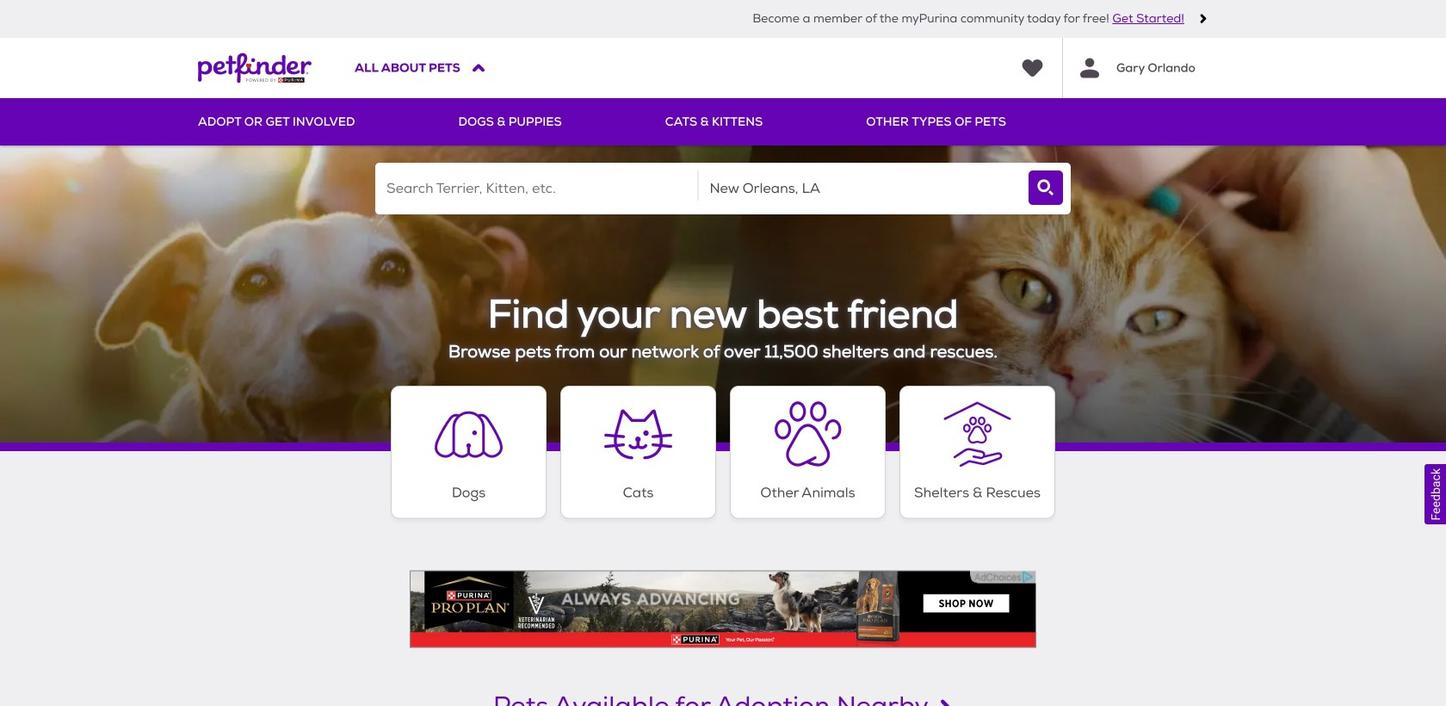 Task type: vqa. For each thing, say whether or not it's contained in the screenshot.
Primary element
yes



Task type: locate. For each thing, give the bounding box(es) containing it.
advertisement element
[[410, 571, 1037, 648]]

primary element
[[198, 98, 1249, 146]]

petfinder logo image
[[198, 38, 312, 98]]



Task type: describe. For each thing, give the bounding box(es) containing it.
Enter City, State, or ZIP text field
[[699, 163, 1021, 214]]

Search Terrier, Kitten, etc. text field
[[375, 163, 698, 214]]



